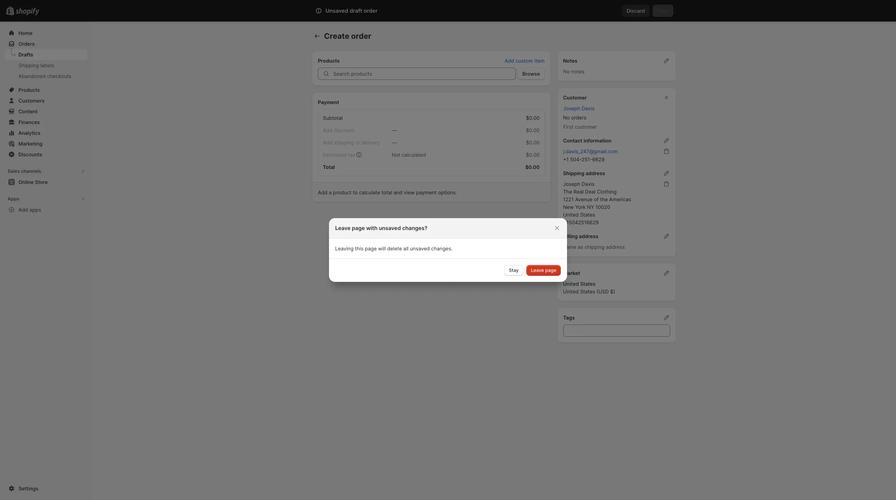 Task type: vqa. For each thing, say whether or not it's contained in the screenshot.
the Mark Add your first product as not done icon
no



Task type: describe. For each thing, give the bounding box(es) containing it.
sales channels button
[[5, 166, 88, 177]]

real
[[574, 189, 584, 195]]

+15042516629
[[563, 219, 599, 225]]

create
[[324, 31, 349, 41]]

changes.
[[431, 245, 453, 252]]

1 no from the top
[[563, 68, 570, 75]]

leave for leave page
[[531, 267, 544, 273]]

1221
[[563, 196, 574, 202]]

davis for orders
[[582, 105, 595, 111]]

the
[[600, 196, 608, 202]]

with
[[366, 225, 378, 231]]

customer
[[563, 94, 587, 101]]

apps
[[8, 196, 19, 202]]

orders
[[571, 114, 587, 121]]

address for shipping address
[[586, 170, 605, 176]]

tags
[[563, 315, 575, 321]]

shipping labels
[[18, 62, 54, 68]]

1 vertical spatial page
[[365, 245, 377, 252]]

product
[[333, 189, 352, 196]]

sales
[[8, 168, 20, 174]]

+1 504-251-6629
[[563, 156, 605, 162]]

drafts link
[[5, 49, 88, 60]]

channels
[[21, 168, 41, 174]]

unsaved
[[326, 7, 348, 14]]

add for add apps
[[18, 207, 28, 213]]

leaving this page will delete all unsaved changes.
[[335, 245, 453, 252]]

same
[[563, 244, 577, 250]]

leave page with unsaved changes? dialog
[[0, 218, 896, 282]]

shipping
[[585, 244, 605, 250]]

settings link
[[5, 483, 88, 494]]

will
[[378, 245, 386, 252]]

shipping address
[[563, 170, 605, 176]]

labels
[[40, 62, 54, 68]]

delete
[[387, 245, 402, 252]]

$)
[[611, 288, 616, 295]]

joseph davis the real deal clothing 1221 avenue of the americas new york ny 10020 united states +15042516629
[[563, 181, 631, 225]]

stay button
[[505, 265, 524, 276]]

home link
[[5, 28, 88, 38]]

states inside joseph davis the real deal clothing 1221 avenue of the americas new york ny 10020 united states +15042516629
[[580, 212, 595, 218]]

orders
[[18, 41, 35, 47]]

leaving
[[335, 245, 354, 252]]

add a product to calculate total and view payment options.
[[318, 189, 457, 196]]

davis for real
[[582, 181, 595, 187]]

browse button
[[518, 68, 545, 80]]

search button
[[337, 5, 560, 17]]

total
[[382, 189, 392, 196]]

discard
[[627, 8, 645, 14]]

customer
[[575, 124, 597, 130]]

notes
[[571, 68, 585, 75]]

discounts link
[[5, 149, 88, 160]]

orders link
[[5, 38, 88, 49]]

shipping labels link
[[5, 60, 88, 71]]

joseph davis no orders first customer
[[563, 105, 597, 130]]

1 vertical spatial order
[[351, 31, 372, 41]]

market
[[563, 270, 580, 276]]

j.davis_247@gmail.com button
[[559, 146, 623, 157]]

j.davis_247@gmail.com
[[563, 148, 618, 154]]

calculated
[[402, 152, 426, 158]]

to
[[353, 189, 358, 196]]

billing
[[563, 233, 578, 239]]

subtotal
[[323, 115, 343, 121]]

2 — from the top
[[392, 139, 397, 146]]

view
[[404, 189, 415, 196]]

information
[[584, 138, 612, 144]]

address for billing address
[[579, 233, 599, 239]]

home
[[18, 30, 32, 36]]



Task type: locate. For each thing, give the bounding box(es) containing it.
search
[[350, 8, 366, 14]]

0 vertical spatial address
[[586, 170, 605, 176]]

discard link
[[622, 5, 650, 17]]

0 horizontal spatial unsaved
[[379, 225, 401, 231]]

1 — from the top
[[392, 127, 397, 133]]

+1
[[563, 156, 569, 162]]

1 vertical spatial united
[[563, 281, 579, 287]]

item
[[535, 58, 545, 64]]

billing address
[[563, 233, 599, 239]]

1 horizontal spatial leave
[[531, 267, 544, 273]]

shipping inside shipping labels link
[[18, 62, 39, 68]]

ny
[[587, 204, 594, 210]]

contact
[[563, 138, 583, 144]]

joseph up the
[[563, 181, 581, 187]]

0 horizontal spatial leave
[[335, 225, 351, 231]]

10020
[[596, 204, 611, 210]]

1 horizontal spatial add
[[318, 189, 328, 196]]

leave
[[335, 225, 351, 231], [531, 267, 544, 273]]

browse
[[523, 71, 540, 77]]

$0.00
[[526, 115, 540, 121], [526, 127, 540, 133], [526, 139, 540, 146], [526, 152, 540, 158], [526, 164, 540, 170]]

1 vertical spatial add
[[318, 189, 328, 196]]

davis up deal
[[582, 181, 595, 187]]

united inside joseph davis the real deal clothing 1221 avenue of the americas new york ny 10020 united states +15042516629
[[563, 212, 579, 218]]

leave up leaving
[[335, 225, 351, 231]]

order right draft
[[364, 7, 378, 14]]

0 vertical spatial add
[[505, 58, 514, 64]]

custom
[[516, 58, 533, 64]]

unsaved right all
[[410, 245, 430, 252]]

the
[[563, 189, 572, 195]]

davis inside joseph davis no orders first customer
[[582, 105, 595, 111]]

not calculated
[[392, 152, 426, 158]]

0 horizontal spatial shipping
[[18, 62, 39, 68]]

first
[[563, 124, 574, 130]]

add custom item
[[505, 58, 545, 64]]

add apps button
[[5, 204, 88, 215]]

leave for leave page with unsaved changes?
[[335, 225, 351, 231]]

add left custom
[[505, 58, 514, 64]]

add left apps
[[18, 207, 28, 213]]

1 vertical spatial davis
[[582, 181, 595, 187]]

2 horizontal spatial add
[[505, 58, 514, 64]]

joseph davis link
[[563, 105, 595, 111]]

251-
[[582, 156, 593, 162]]

add apps
[[18, 207, 41, 213]]

abandoned checkouts
[[18, 73, 71, 79]]

leave inside button
[[531, 267, 544, 273]]

2 vertical spatial address
[[606, 244, 625, 250]]

0 vertical spatial davis
[[582, 105, 595, 111]]

payment
[[318, 99, 339, 105]]

shipping
[[18, 62, 39, 68], [563, 170, 585, 176]]

add left a
[[318, 189, 328, 196]]

total
[[323, 164, 335, 170]]

1 vertical spatial unsaved
[[410, 245, 430, 252]]

0 vertical spatial leave
[[335, 225, 351, 231]]

1 joseph from the top
[[563, 105, 581, 111]]

no left notes
[[563, 68, 570, 75]]

no inside joseph davis no orders first customer
[[563, 114, 570, 121]]

1 vertical spatial joseph
[[563, 181, 581, 187]]

2 vertical spatial page
[[546, 267, 557, 273]]

discounts
[[18, 151, 42, 157]]

1 united from the top
[[563, 212, 579, 218]]

1 davis from the top
[[582, 105, 595, 111]]

payment
[[416, 189, 437, 196]]

all
[[404, 245, 409, 252]]

0 vertical spatial unsaved
[[379, 225, 401, 231]]

0 vertical spatial order
[[364, 7, 378, 14]]

add custom item button
[[500, 55, 550, 66]]

davis inside joseph davis the real deal clothing 1221 avenue of the americas new york ny 10020 united states +15042516629
[[582, 181, 595, 187]]

products
[[318, 58, 340, 64]]

joseph for no
[[563, 105, 581, 111]]

a
[[329, 189, 332, 196]]

checkouts
[[47, 73, 71, 79]]

504-
[[570, 156, 582, 162]]

united states united states (usd $)
[[563, 281, 616, 295]]

1 vertical spatial shipping
[[563, 170, 585, 176]]

and
[[394, 189, 403, 196]]

draft
[[350, 7, 362, 14]]

page left market
[[546, 267, 557, 273]]

2 vertical spatial united
[[563, 288, 579, 295]]

2 no from the top
[[563, 114, 570, 121]]

page left with
[[352, 225, 365, 231]]

abandoned checkouts link
[[5, 71, 88, 81]]

page left will
[[365, 245, 377, 252]]

unsaved right with
[[379, 225, 401, 231]]

sales channels
[[8, 168, 41, 174]]

0 horizontal spatial add
[[18, 207, 28, 213]]

york
[[575, 204, 586, 210]]

joseph inside joseph davis no orders first customer
[[563, 105, 581, 111]]

apps button
[[5, 194, 88, 204]]

united
[[563, 212, 579, 218], [563, 281, 579, 287], [563, 288, 579, 295]]

leave page
[[531, 267, 557, 273]]

—
[[392, 127, 397, 133], [392, 139, 397, 146]]

0 vertical spatial no
[[563, 68, 570, 75]]

0 vertical spatial united
[[563, 212, 579, 218]]

calculate
[[359, 189, 380, 196]]

order right create
[[351, 31, 372, 41]]

abandoned
[[18, 73, 46, 79]]

add for add a product to calculate total and view payment options.
[[318, 189, 328, 196]]

leave page with unsaved changes?
[[335, 225, 428, 231]]

2 davis from the top
[[582, 181, 595, 187]]

1 horizontal spatial unsaved
[[410, 245, 430, 252]]

1 vertical spatial —
[[392, 139, 397, 146]]

0 vertical spatial joseph
[[563, 105, 581, 111]]

joseph for the
[[563, 181, 581, 187]]

address down 6629
[[586, 170, 605, 176]]

1 horizontal spatial shipping
[[563, 170, 585, 176]]

deal
[[585, 189, 596, 195]]

3 united from the top
[[563, 288, 579, 295]]

states
[[580, 212, 595, 218], [580, 281, 596, 287], [580, 288, 595, 295]]

2 vertical spatial add
[[18, 207, 28, 213]]

joseph inside joseph davis the real deal clothing 1221 avenue of the americas new york ny 10020 united states +15042516629
[[563, 181, 581, 187]]

this
[[355, 245, 364, 252]]

order
[[364, 7, 378, 14], [351, 31, 372, 41]]

shipping down the "drafts"
[[18, 62, 39, 68]]

same as shipping address
[[563, 244, 625, 250]]

create order
[[324, 31, 372, 41]]

leave right stay
[[531, 267, 544, 273]]

davis up the orders
[[582, 105, 595, 111]]

address right shipping
[[606, 244, 625, 250]]

unsaved
[[379, 225, 401, 231], [410, 245, 430, 252]]

page
[[352, 225, 365, 231], [365, 245, 377, 252], [546, 267, 557, 273]]

no notes
[[563, 68, 585, 75]]

0 vertical spatial —
[[392, 127, 397, 133]]

2 united from the top
[[563, 281, 579, 287]]

add inside button
[[505, 58, 514, 64]]

americas
[[610, 196, 631, 202]]

add for add custom item
[[505, 58, 514, 64]]

clothing
[[597, 189, 617, 195]]

1 vertical spatial leave
[[531, 267, 544, 273]]

contact information
[[563, 138, 612, 144]]

2 vertical spatial states
[[580, 288, 595, 295]]

states down ny
[[580, 212, 595, 218]]

0 vertical spatial states
[[580, 212, 595, 218]]

notes
[[563, 58, 578, 64]]

avenue
[[575, 196, 593, 202]]

shopify image
[[15, 8, 39, 16]]

(usd
[[597, 288, 609, 295]]

page inside button
[[546, 267, 557, 273]]

changes?
[[402, 225, 428, 231]]

states down same as shipping address
[[580, 281, 596, 287]]

states left (usd at the right bottom
[[580, 288, 595, 295]]

shipping for shipping labels
[[18, 62, 39, 68]]

new
[[563, 204, 574, 210]]

as
[[578, 244, 583, 250]]

6629
[[593, 156, 605, 162]]

apps
[[29, 207, 41, 213]]

joseph down customer
[[563, 105, 581, 111]]

not
[[392, 152, 400, 158]]

0 vertical spatial page
[[352, 225, 365, 231]]

0 vertical spatial shipping
[[18, 62, 39, 68]]

page for leave page
[[546, 267, 557, 273]]

no up first
[[563, 114, 570, 121]]

shipping down 504-
[[563, 170, 585, 176]]

davis
[[582, 105, 595, 111], [582, 181, 595, 187]]

2 joseph from the top
[[563, 181, 581, 187]]

drafts
[[18, 51, 33, 58]]

1 vertical spatial address
[[579, 233, 599, 239]]

1 vertical spatial no
[[563, 114, 570, 121]]

address up same as shipping address
[[579, 233, 599, 239]]

no
[[563, 68, 570, 75], [563, 114, 570, 121]]

add inside button
[[18, 207, 28, 213]]

page for leave page with unsaved changes?
[[352, 225, 365, 231]]

1 vertical spatial states
[[580, 281, 596, 287]]

shipping for shipping address
[[563, 170, 585, 176]]

unsaved draft order
[[326, 7, 378, 14]]



